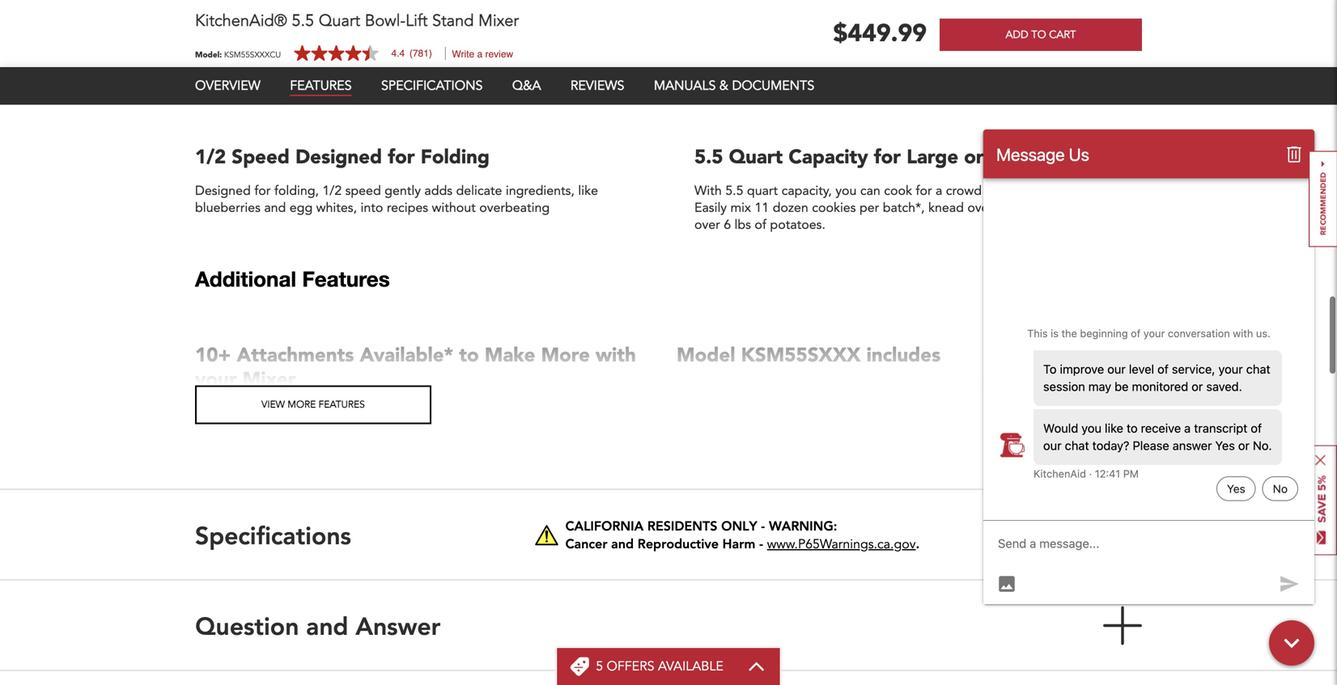 Task type: locate. For each thing, give the bounding box(es) containing it.
to
[[1031, 28, 1046, 42]]

features down whites,
[[302, 266, 390, 291]]

and down california
[[611, 536, 634, 553]]

www.p65warnings.ca.gov
[[767, 536, 916, 554]]

you
[[835, 182, 857, 200]]

1 horizontal spatial specifications
[[381, 77, 483, 95]]

5.5 inside with 5.5 quart capacity, you can cook for a crowd or with lots of ingredients. easily mix 11 dozen cookies per batch*, knead over 7 lbs of bread, or mash over 6 lbs of potatoes.
[[725, 182, 743, 200]]

with inside with 5.5 quart capacity, you can cook for a crowd or with lots of ingredients. easily mix 11 dozen cookies per batch*, knead over 7 lbs of bread, or mash over 6 lbs of potatoes.
[[1001, 182, 1026, 200]]

capacity
[[789, 144, 868, 171]]

0 vertical spatial mixer
[[478, 10, 519, 32]]

(1)
[[677, 381, 691, 398], [852, 381, 866, 398], [980, 381, 994, 398], [1120, 381, 1134, 398]]

answer
[[356, 610, 440, 642]]

or right crowd
[[985, 182, 998, 200]]

designed up the speed
[[295, 144, 382, 171]]

can
[[860, 182, 880, 200]]

mixer up review
[[478, 10, 519, 32]]

manuals
[[654, 77, 716, 95]]

1 vertical spatial quart
[[729, 144, 783, 171]]

5.5 quart capacity for large or small batches
[[694, 144, 1116, 171]]

5
[[596, 658, 603, 676]]

0 vertical spatial -
[[761, 518, 765, 535]]

0 horizontal spatial mixer
[[242, 367, 296, 393]]

0 vertical spatial 5.5
[[292, 10, 314, 32]]

1 vertical spatial with
[[596, 342, 636, 369]]

write a review
[[452, 49, 513, 60]]

1 vertical spatial specifications
[[195, 520, 351, 551]]

model ksm55sxxx includes
[[677, 342, 941, 369]]

1/2 left the speed
[[322, 182, 342, 200]]

0 horizontal spatial a
[[477, 49, 482, 60]]

of right mix
[[755, 216, 766, 234]]

of left bread,
[[1028, 199, 1039, 217]]

.
[[916, 536, 920, 553]]

for right the cook
[[916, 182, 932, 200]]

mixer up view
[[242, 367, 296, 393]]

2 horizontal spatial and
[[611, 536, 634, 553]]

1/2
[[195, 144, 226, 171], [322, 182, 342, 200]]

1 vertical spatial 1/2
[[322, 182, 342, 200]]

steel
[[785, 381, 813, 398]]

question and answer
[[195, 610, 440, 642]]

4 (1) from the left
[[1120, 381, 1134, 398]]

(1) right beater,
[[980, 381, 994, 398]]

0 horizontal spatial specifications
[[195, 520, 351, 551]]

for inside with 5.5 quart capacity, you can cook for a crowd or with lots of ingredients. easily mix 11 dozen cookies per batch*, knead over 7 lbs of bread, or mash over 6 lbs of potatoes.
[[916, 182, 932, 200]]

of
[[1054, 182, 1065, 200], [1028, 199, 1039, 217], [755, 216, 766, 234]]

coated
[[870, 381, 910, 398], [998, 381, 1038, 398]]

lbs right 7
[[1008, 199, 1024, 217]]

coated left dough
[[998, 381, 1038, 398]]

delicate
[[456, 182, 502, 200]]

0 horizontal spatial 1/2
[[195, 144, 226, 171]]

cookies
[[812, 199, 856, 217]]

with
[[1001, 182, 1026, 200], [596, 342, 636, 369]]

(1) left 6-
[[1120, 381, 1134, 398]]

per
[[859, 199, 879, 217]]

(1) 5.5-qt stainless steel bowl, (1) coated flat beater, (1) coated dough hook, (1) 6- wire whip
[[677, 381, 1149, 415]]

for
[[388, 144, 415, 171], [874, 144, 901, 171], [254, 182, 271, 200], [916, 182, 932, 200]]

1 horizontal spatial a
[[936, 182, 942, 200]]

0 horizontal spatial designed
[[195, 182, 251, 200]]

heading
[[596, 658, 723, 676]]

for up gently
[[388, 144, 415, 171]]

add to cart
[[1006, 28, 1076, 42]]

mixer
[[478, 10, 519, 32], [242, 367, 296, 393]]

residents
[[647, 518, 717, 535]]

bowl,
[[816, 381, 848, 398]]

folding,
[[274, 182, 319, 200]]

1 horizontal spatial 5.5
[[694, 144, 723, 171]]

features
[[290, 77, 352, 95], [302, 266, 390, 291]]

5 offers available
[[596, 658, 723, 676]]

adds
[[424, 182, 452, 200]]

designed for folding, 1/2 speed gently adds delicate ingredients, like blueberries and egg whites, into recipes without overbeating
[[195, 182, 598, 217]]

1 horizontal spatial and
[[306, 610, 348, 642]]

0 vertical spatial designed
[[295, 144, 382, 171]]

mash
[[1100, 199, 1131, 217]]

1 vertical spatial -
[[759, 536, 763, 553]]

0 horizontal spatial of
[[755, 216, 766, 234]]

model: ksm55sxxxcu
[[195, 49, 281, 60]]

0 horizontal spatial and
[[264, 199, 286, 217]]

features link
[[290, 77, 352, 96]]

heading containing 5
[[596, 658, 723, 676]]

features down "kitchenaid® 5.5 quart bowl-lift stand mixer"
[[290, 77, 352, 95]]

and left the answer
[[306, 610, 348, 642]]

reproductive
[[638, 536, 719, 553]]

hook,
[[1083, 381, 1116, 398]]

1 horizontal spatial with
[[1001, 182, 1026, 200]]

1 horizontal spatial designed
[[295, 144, 382, 171]]

designed
[[295, 144, 382, 171], [195, 182, 251, 200]]

cart
[[1049, 28, 1076, 42]]

a right write
[[477, 49, 482, 60]]

2 horizontal spatial of
[[1054, 182, 1065, 200]]

1 horizontal spatial coated
[[998, 381, 1038, 398]]

1 vertical spatial designed
[[195, 182, 251, 200]]

1 vertical spatial mixer
[[242, 367, 296, 393]]

with left lots
[[1001, 182, 1026, 200]]

available
[[658, 658, 723, 676]]

0 horizontal spatial with
[[596, 342, 636, 369]]

0 horizontal spatial or
[[964, 144, 984, 171]]

reviews link
[[571, 77, 624, 95]]

0 horizontal spatial 5.5
[[292, 10, 314, 32]]

(781)
[[409, 48, 432, 59]]

includes
[[866, 342, 941, 369]]

your
[[195, 367, 237, 393]]

 image
[[195, 0, 643, 132], [694, 0, 1142, 132], [535, 525, 559, 546]]

model:
[[195, 49, 222, 60]]

1 horizontal spatial or
[[985, 182, 998, 200]]

1 horizontal spatial over
[[967, 199, 993, 217]]

0 horizontal spatial quart
[[319, 10, 360, 32]]

blueberries
[[195, 199, 261, 217]]

5.5 right with
[[725, 182, 743, 200]]

a inside with 5.5 quart capacity, you can cook for a crowd or with lots of ingredients. easily mix 11 dozen cookies per batch*, knead over 7 lbs of bread, or mash over 6 lbs of potatoes.
[[936, 182, 942, 200]]

flat
[[914, 381, 932, 398]]

harm
[[722, 536, 755, 553]]

0 horizontal spatial lbs
[[734, 216, 751, 234]]

a
[[477, 49, 482, 60], [936, 182, 942, 200]]

3 (1) from the left
[[980, 381, 994, 398]]

for up the cook
[[874, 144, 901, 171]]

0 vertical spatial quart
[[319, 10, 360, 32]]

0 vertical spatial a
[[477, 49, 482, 60]]

&
[[719, 77, 728, 95]]

designed down speed
[[195, 182, 251, 200]]

5.5 for kitchenaid®
[[292, 10, 314, 32]]

5.5 right kitchenaid® on the top left of page
[[292, 10, 314, 32]]

over left 6
[[694, 216, 720, 234]]

6
[[724, 216, 731, 234]]

write
[[452, 49, 474, 60]]

 image for folding
[[195, 0, 643, 132]]

cancer
[[565, 536, 607, 553]]

1 horizontal spatial 1/2
[[322, 182, 342, 200]]

1 vertical spatial a
[[936, 182, 942, 200]]

bowl-
[[365, 10, 406, 32]]

quart up quart
[[729, 144, 783, 171]]

quart
[[319, 10, 360, 32], [729, 144, 783, 171]]

crowd
[[946, 182, 982, 200]]

1/2 inside designed for folding, 1/2 speed gently adds delicate ingredients, like blueberries and egg whites, into recipes without overbeating
[[322, 182, 342, 200]]

quart left bowl-
[[319, 10, 360, 32]]

for inside designed for folding, 1/2 speed gently adds delicate ingredients, like blueberries and egg whites, into recipes without overbeating
[[254, 182, 271, 200]]

with right more
[[596, 342, 636, 369]]

coated left flat
[[870, 381, 910, 398]]

gently
[[385, 182, 421, 200]]

- right harm
[[759, 536, 763, 553]]

to
[[459, 342, 479, 369]]

5.5 up with
[[694, 144, 723, 171]]

0 vertical spatial with
[[1001, 182, 1026, 200]]

attachments
[[237, 342, 354, 369]]

over left 7
[[967, 199, 993, 217]]

ingredients,
[[506, 182, 575, 200]]

additional
[[195, 266, 296, 291]]

for down speed
[[254, 182, 271, 200]]

0 horizontal spatial coated
[[870, 381, 910, 398]]

2 horizontal spatial 5.5
[[725, 182, 743, 200]]

ksm55sxxxcu
[[224, 49, 281, 60]]

batches
[[1044, 144, 1116, 171]]

q&a
[[512, 77, 541, 95]]

(1) right bowl,
[[852, 381, 866, 398]]

and left egg
[[264, 199, 286, 217]]

0 vertical spatial and
[[264, 199, 286, 217]]

cook
[[884, 182, 912, 200]]

- right "only"
[[761, 518, 765, 535]]

of right lots
[[1054, 182, 1065, 200]]

or up crowd
[[964, 144, 984, 171]]

beater,
[[936, 381, 976, 398]]

$449.99
[[833, 17, 927, 50]]

over
[[967, 199, 993, 217], [694, 216, 720, 234]]

or left mash
[[1084, 199, 1097, 217]]

1 vertical spatial 5.5
[[694, 144, 723, 171]]

lbs right 6
[[734, 216, 751, 234]]

2 vertical spatial 5.5
[[725, 182, 743, 200]]

view more features button
[[195, 386, 431, 425]]

a left crowd
[[936, 182, 942, 200]]

1 vertical spatial and
[[611, 536, 634, 553]]

(1) left 5.5-
[[677, 381, 691, 398]]

1/2 left speed
[[195, 144, 226, 171]]



Task type: describe. For each thing, give the bounding box(es) containing it.
only
[[721, 518, 757, 535]]

lift
[[406, 10, 428, 32]]

more
[[541, 342, 590, 369]]

ksm55sxxx
[[741, 342, 861, 369]]

with 5.5 quart capacity, you can cook for a crowd or with lots of ingredients. easily mix 11 dozen cookies per batch*, knead over 7 lbs of bread, or mash over 6 lbs of potatoes.
[[694, 182, 1138, 234]]

potatoes.
[[770, 216, 825, 234]]

11
[[755, 199, 769, 217]]

2 vertical spatial and
[[306, 610, 348, 642]]

mixer inside 10+ attachments available* to make more with your mixer
[[242, 367, 296, 393]]

view
[[261, 398, 285, 412]]

1 coated from the left
[[870, 381, 910, 398]]

dough
[[1042, 381, 1080, 398]]

and inside california residents only - warning: cancer and reproductive harm - www.p65warnings.ca.gov .
[[611, 536, 634, 553]]

kitchenaid® 5.5 quart bowl-lift stand mixer
[[195, 10, 519, 32]]

close image
[[1315, 455, 1326, 466]]

0 vertical spatial features
[[290, 77, 352, 95]]

0 horizontal spatial over
[[694, 216, 720, 234]]

batch*,
[[883, 199, 925, 217]]

10+
[[195, 342, 231, 369]]

available*
[[360, 342, 453, 369]]

specifications link
[[381, 77, 483, 95]]

1 vertical spatial features
[[302, 266, 390, 291]]

1/2 speed designed for folding
[[195, 144, 490, 171]]

california
[[565, 518, 644, 535]]

quart
[[747, 182, 778, 200]]

overview link
[[195, 77, 260, 95]]

www.p65warnings.ca.gov link
[[767, 536, 916, 554]]

easily
[[694, 199, 727, 217]]

california residents only - warning: cancer and reproductive harm - www.p65warnings.ca.gov .
[[565, 518, 920, 554]]

6-
[[1138, 381, 1149, 398]]

make
[[485, 342, 535, 369]]

1 horizontal spatial lbs
[[1008, 199, 1024, 217]]

wire
[[677, 398, 701, 415]]

capacity,
[[782, 182, 832, 200]]

add
[[1006, 28, 1028, 42]]

folding
[[421, 144, 490, 171]]

and inside designed for folding, 1/2 speed gently adds delicate ingredients, like blueberries and egg whites, into recipes without overbeating
[[264, 199, 286, 217]]

5.5 for with
[[725, 182, 743, 200]]

features
[[318, 398, 365, 412]]

more
[[288, 398, 316, 412]]

with
[[694, 182, 722, 200]]

manuals & documents link
[[654, 77, 814, 95]]

write a review button
[[452, 49, 513, 60]]

recommendations image
[[1309, 151, 1337, 247]]

egg
[[290, 199, 313, 217]]

warning:
[[769, 518, 837, 535]]

reviews
[[571, 77, 624, 95]]

1 (1) from the left
[[677, 381, 691, 398]]

stainless
[[733, 381, 781, 398]]

overview
[[195, 77, 260, 95]]

into
[[361, 199, 383, 217]]

1 horizontal spatial mixer
[[478, 10, 519, 32]]

speed
[[345, 182, 381, 200]]

2 coated from the left
[[998, 381, 1038, 398]]

overbeating
[[479, 199, 550, 217]]

qt
[[717, 381, 729, 398]]

promo tag image
[[570, 657, 589, 677]]

mix
[[730, 199, 751, 217]]

 image for large
[[694, 0, 1142, 132]]

documents
[[732, 77, 814, 95]]

bread,
[[1043, 199, 1081, 217]]

1 horizontal spatial quart
[[729, 144, 783, 171]]

review
[[485, 49, 513, 60]]

1 horizontal spatial of
[[1028, 199, 1039, 217]]

dozen
[[773, 199, 808, 217]]

2 horizontal spatial or
[[1084, 199, 1097, 217]]

recipes
[[387, 199, 428, 217]]

speed
[[232, 144, 290, 171]]

designed inside designed for folding, 1/2 speed gently adds delicate ingredients, like blueberries and egg whites, into recipes without overbeating
[[195, 182, 251, 200]]

5.5-
[[695, 381, 717, 398]]

knead
[[928, 199, 964, 217]]

offers
[[607, 658, 654, 676]]

manuals & documents
[[654, 77, 814, 95]]

additional features
[[195, 266, 390, 291]]

question
[[195, 610, 299, 642]]

0 vertical spatial specifications
[[381, 77, 483, 95]]

4.4
[[391, 48, 405, 59]]

ingredients.
[[1069, 182, 1138, 200]]

q&a link
[[512, 77, 541, 95]]

whites,
[[316, 199, 357, 217]]

10+ attachments available* to make more with your mixer
[[195, 342, 636, 393]]

stand
[[432, 10, 474, 32]]

7
[[997, 199, 1004, 217]]

2 (1) from the left
[[852, 381, 866, 398]]

with inside 10+ attachments available* to make more with your mixer
[[596, 342, 636, 369]]

view more features
[[261, 398, 365, 412]]

add to cart button
[[940, 19, 1142, 51]]

large
[[907, 144, 958, 171]]

chevron icon image
[[748, 662, 765, 672]]

0 vertical spatial 1/2
[[195, 144, 226, 171]]



Task type: vqa. For each thing, say whether or not it's contained in the screenshot.
"serve" in Store Your Horchata In The Refrigerator. When You Serve It, Pour It Over Ice And Dust It With Ground Cinnamon, Adding A Cinnamon Stick Garnish, As Well, If You Prefer. If It Separates In The Refrigerator, Just Stir It Gently Before Serving.
no



